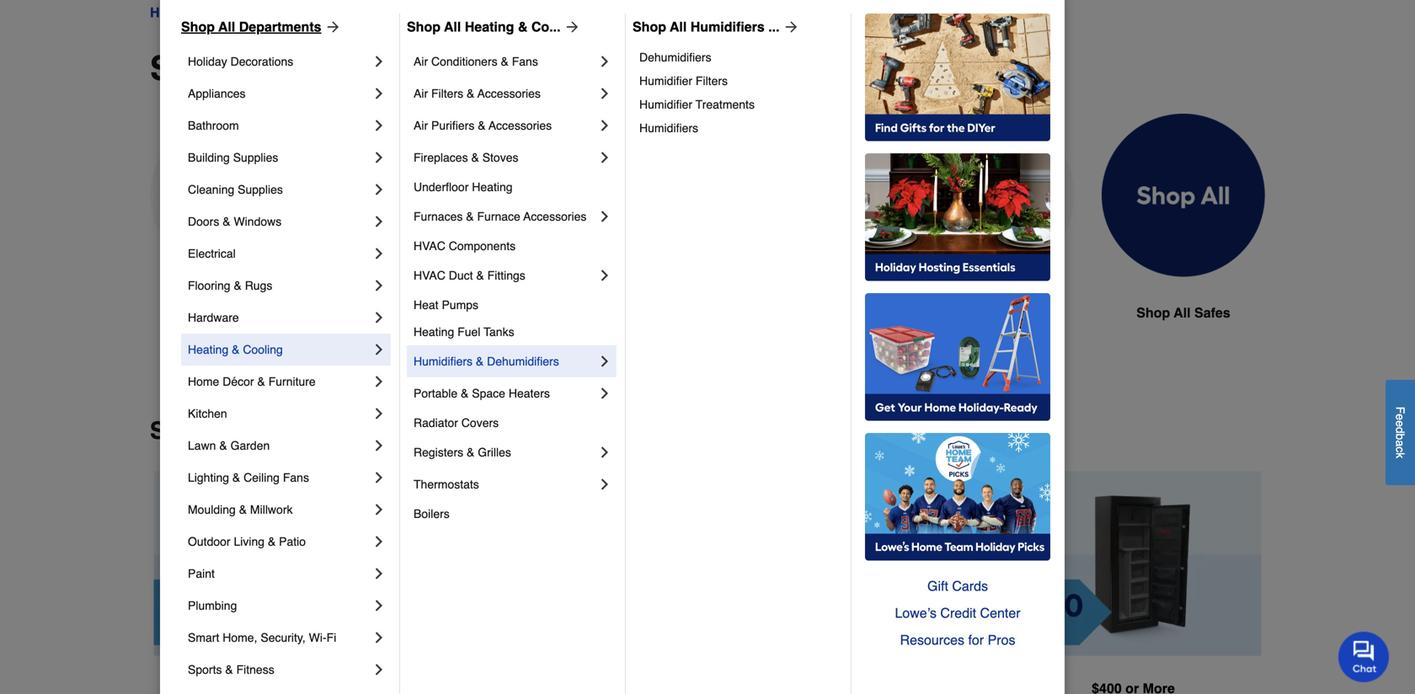 Task type: vqa. For each thing, say whether or not it's contained in the screenshot.
Smart
yes



Task type: locate. For each thing, give the bounding box(es) containing it.
outdoor living & patio
[[188, 535, 306, 548]]

accessories up air purifiers & accessories link at left top
[[477, 87, 541, 100]]

1 humidifier from the top
[[639, 74, 692, 88]]

electrical
[[188, 247, 236, 260]]

air left purifiers on the top
[[414, 119, 428, 132]]

arrow right image
[[321, 19, 342, 35]]

& right décor
[[257, 375, 265, 388]]

dehumidifiers up humidifier filters
[[639, 51, 711, 64]]

& inside 'link'
[[476, 355, 484, 368]]

0 vertical spatial hvac
[[414, 239, 445, 253]]

patio
[[279, 535, 306, 548]]

lawn & garden link
[[188, 430, 371, 462]]

heating fuel tanks
[[414, 325, 514, 339]]

f e e d b a c k button
[[1386, 380, 1415, 485]]

holiday hosting essentials. image
[[865, 153, 1050, 281]]

air for air conditioners & fans
[[414, 55, 428, 68]]

humidifier filters link
[[639, 69, 839, 93]]

arrow right image for shop all humidifiers ...
[[780, 19, 800, 35]]

2 hvac from the top
[[414, 269, 445, 282]]

cooling
[[243, 343, 283, 356]]

1 vertical spatial dehumidifiers
[[487, 355, 559, 368]]

chevron right image
[[596, 53, 613, 70], [371, 85, 387, 102], [596, 85, 613, 102], [371, 117, 387, 134], [596, 208, 613, 225], [371, 245, 387, 262], [596, 267, 613, 284], [371, 309, 387, 326], [371, 341, 387, 358], [371, 373, 387, 390], [596, 385, 613, 402], [371, 405, 387, 422], [596, 444, 613, 461], [371, 469, 387, 486], [371, 501, 387, 518], [371, 533, 387, 550], [371, 565, 387, 582], [371, 629, 387, 646], [371, 661, 387, 678]]

thermostats link
[[414, 468, 596, 500]]

2 e from the top
[[1394, 420, 1407, 427]]

1 horizontal spatial arrow right image
[[780, 19, 800, 35]]

& down fuel
[[476, 355, 484, 368]]

1 horizontal spatial dehumidifiers
[[639, 51, 711, 64]]

kitchen link
[[188, 398, 371, 430]]

accessories up fireplaces & stoves link
[[489, 119, 552, 132]]

0 vertical spatial hardware link
[[202, 3, 264, 23]]

0 vertical spatial accessories
[[477, 87, 541, 100]]

file safes link
[[911, 114, 1075, 363]]

lowe's credit center link
[[865, 600, 1050, 627]]

hardware up holiday decorations
[[202, 5, 264, 20]]

0 vertical spatial humidifiers
[[691, 19, 765, 35]]

2 vertical spatial humidifiers
[[414, 355, 473, 368]]

a black sentrysafe fireproof safe. image
[[150, 114, 313, 277]]

accessories for air filters & accessories
[[477, 87, 541, 100]]

0 horizontal spatial home
[[150, 5, 187, 20]]

heating & cooling
[[188, 343, 283, 356]]

1 vertical spatial fans
[[283, 471, 309, 484]]

lowe's
[[895, 605, 937, 621]]

1 shop from the left
[[181, 19, 215, 35]]

shop all humidifiers ... link
[[633, 17, 800, 37]]

supplies up windows at the left of page
[[238, 183, 283, 196]]

hardware down the "flooring"
[[188, 311, 239, 324]]

safes link
[[278, 3, 313, 23]]

0 vertical spatial humidifier
[[639, 74, 692, 88]]

0 horizontal spatial filters
[[431, 87, 463, 100]]

k
[[1394, 452, 1407, 458]]

humidifier down humidifier filters
[[639, 98, 692, 111]]

chevron right image for plumbing
[[371, 597, 387, 614]]

bathroom
[[188, 119, 239, 132]]

portable
[[414, 387, 458, 400]]

1 horizontal spatial shop
[[407, 19, 441, 35]]

duct
[[449, 269, 473, 282]]

chevron right image for building supplies
[[371, 149, 387, 166]]

fireplaces & stoves
[[414, 151, 518, 164]]

hvac for hvac duct & fittings
[[414, 269, 445, 282]]

dehumidifiers down heating fuel tanks link in the left of the page
[[487, 355, 559, 368]]

safes
[[278, 5, 313, 20], [150, 49, 240, 88], [245, 305, 281, 321], [419, 305, 455, 321], [615, 305, 651, 321], [989, 305, 1025, 321], [1194, 305, 1230, 321], [215, 417, 278, 444]]

fitness
[[236, 663, 274, 676]]

air down the air conditioners & fans
[[414, 87, 428, 100]]

a black sentrysafe file safe with a key in the lock and the lid ajar. image
[[911, 114, 1075, 277]]

all for safes
[[1174, 305, 1191, 321]]

$99 or less. image
[[153, 471, 410, 656]]

hvac up heat
[[414, 269, 445, 282]]

1 arrow right image from the left
[[561, 19, 581, 35]]

chevron right image for moulding & millwork
[[371, 501, 387, 518]]

file safes
[[962, 305, 1025, 321]]

decorations
[[230, 55, 293, 68]]

purifiers
[[431, 119, 475, 132]]

chevron right image for humidifiers & dehumidifiers
[[596, 353, 613, 370]]

1 vertical spatial hardware
[[188, 311, 239, 324]]

humidifiers up portable
[[414, 355, 473, 368]]

heating up furnace
[[472, 180, 513, 194]]

2 shop from the left
[[407, 19, 441, 35]]

accessories inside air filters & accessories link
[[477, 87, 541, 100]]

2 arrow right image from the left
[[780, 19, 800, 35]]

& left space
[[461, 387, 469, 400]]

humidifiers down humidifier treatments
[[639, 121, 698, 135]]

& left "cooling" at the left
[[232, 343, 240, 356]]

chevron right image for hvac duct & fittings
[[596, 267, 613, 284]]

0 horizontal spatial fans
[[283, 471, 309, 484]]

get your home holiday-ready. image
[[865, 293, 1050, 421]]

1 vertical spatial humidifier
[[639, 98, 692, 111]]

0 vertical spatial dehumidifiers
[[639, 51, 711, 64]]

fans for lighting & ceiling fans
[[283, 471, 309, 484]]

e
[[1394, 414, 1407, 420], [1394, 420, 1407, 427]]

& left ceiling
[[232, 471, 240, 484]]

heat pumps link
[[414, 291, 613, 318]]

1 hvac from the top
[[414, 239, 445, 253]]

2 vertical spatial accessories
[[523, 210, 587, 223]]

hardware link up "cooling" at the left
[[188, 302, 371, 334]]

radiator
[[414, 416, 458, 430]]

2 air from the top
[[414, 87, 428, 100]]

air
[[414, 55, 428, 68], [414, 87, 428, 100], [414, 119, 428, 132]]

supplies
[[233, 151, 278, 164], [238, 183, 283, 196]]

3 shop from the left
[[633, 19, 666, 35]]

wi-
[[309, 631, 327, 644]]

0 horizontal spatial shop
[[150, 417, 209, 444]]

doors
[[188, 215, 219, 228]]

find gifts for the diyer. image
[[865, 13, 1050, 142]]

heating down gun safes at the top left of the page
[[414, 325, 454, 339]]

home décor & furniture
[[188, 375, 316, 388]]

e up b
[[1394, 420, 1407, 427]]

fittings
[[487, 269, 525, 282]]

building
[[188, 151, 230, 164]]

& left furnace
[[466, 210, 474, 223]]

appliances link
[[188, 77, 371, 110]]

3 air from the top
[[414, 119, 428, 132]]

2 vertical spatial home
[[188, 375, 219, 388]]

chevron right image for fireplaces & stoves
[[596, 149, 613, 166]]

1 vertical spatial humidifiers
[[639, 121, 698, 135]]

dehumidifiers inside 'link'
[[487, 355, 559, 368]]

arrow right image
[[561, 19, 581, 35], [780, 19, 800, 35]]

humidifier up humidifier treatments
[[639, 74, 692, 88]]

underfloor heating link
[[414, 174, 613, 200]]

accessories for air purifiers & accessories
[[489, 119, 552, 132]]

sports & fitness
[[188, 663, 274, 676]]

arrow right image up air conditioners & fans link
[[561, 19, 581, 35]]

supplies for cleaning supplies
[[238, 183, 283, 196]]

shop for shop all heating & co...
[[407, 19, 441, 35]]

chevron right image for home décor & furniture
[[371, 373, 387, 390]]

& right duct
[[476, 269, 484, 282]]

shop all safes link
[[1102, 114, 1265, 363]]

0 vertical spatial supplies
[[233, 151, 278, 164]]

all for departments
[[218, 19, 235, 35]]

hardware link up holiday decorations
[[202, 3, 264, 23]]

1 vertical spatial air
[[414, 87, 428, 100]]

chevron right image
[[371, 53, 387, 70], [596, 117, 613, 134], [371, 149, 387, 166], [596, 149, 613, 166], [371, 181, 387, 198], [371, 213, 387, 230], [371, 277, 387, 294], [596, 353, 613, 370], [371, 437, 387, 454], [596, 476, 613, 493], [371, 597, 387, 614]]

1 vertical spatial shop
[[150, 417, 209, 444]]

2 vertical spatial air
[[414, 119, 428, 132]]

gift cards link
[[865, 573, 1050, 600]]

& right the 'lawn'
[[219, 439, 227, 452]]

radiator covers link
[[414, 409, 613, 436]]

hvac
[[414, 239, 445, 253], [414, 269, 445, 282]]

fireproof safes
[[182, 305, 281, 321]]

shop up the conditioners
[[407, 19, 441, 35]]

home for home
[[150, 5, 187, 20]]

2 humidifier from the top
[[639, 98, 692, 111]]

& left millwork
[[239, 503, 247, 516]]

arrow right image for shop all heating & co...
[[561, 19, 581, 35]]

humidifier for humidifier filters
[[639, 74, 692, 88]]

chat invite button image
[[1338, 631, 1390, 682]]

hvac components link
[[414, 232, 613, 259]]

chevron right image for sports & fitness
[[371, 661, 387, 678]]

chevron right image for air purifiers & accessories
[[596, 117, 613, 134]]

shop up holiday
[[181, 19, 215, 35]]

furnaces & furnace accessories link
[[414, 200, 596, 232]]

arrow right image up dehumidifiers link
[[780, 19, 800, 35]]

& right doors
[[223, 215, 230, 228]]

0 horizontal spatial dehumidifiers
[[487, 355, 559, 368]]

& left stoves
[[471, 151, 479, 164]]

home for home safes
[[574, 305, 611, 321]]

flooring & rugs
[[188, 279, 272, 292]]

shop
[[181, 19, 215, 35], [407, 19, 441, 35], [633, 19, 666, 35]]

1 vertical spatial home
[[574, 305, 611, 321]]

1 vertical spatial accessories
[[489, 119, 552, 132]]

filters up purifiers on the top
[[431, 87, 463, 100]]

humidifier treatments link
[[639, 93, 839, 116]]

home safes link
[[531, 114, 694, 363]]

shop up humidifier filters
[[633, 19, 666, 35]]

lawn
[[188, 439, 216, 452]]

arrow right image inside shop all humidifiers ... link
[[780, 19, 800, 35]]

supplies up cleaning supplies
[[233, 151, 278, 164]]

1 horizontal spatial home
[[188, 375, 219, 388]]

file
[[962, 305, 985, 321]]

a black honeywell chest safe with the top open. image
[[721, 114, 884, 277]]

a black sentrysafe home safe with the door ajar. image
[[531, 114, 694, 277]]

heating down fireproof
[[188, 343, 228, 356]]

$400 or more. image
[[1005, 471, 1262, 656]]

0 vertical spatial shop
[[1137, 305, 1170, 321]]

1 vertical spatial hvac
[[414, 269, 445, 282]]

& left rugs
[[234, 279, 242, 292]]

chevron right image for furnaces & furnace accessories
[[596, 208, 613, 225]]

b
[[1394, 433, 1407, 440]]

1 vertical spatial hardware link
[[188, 302, 371, 334]]

1 air from the top
[[414, 55, 428, 68]]

plumbing link
[[188, 590, 371, 622]]

chevron right image for electrical
[[371, 245, 387, 262]]

e up "d"
[[1394, 414, 1407, 420]]

shop for shop safes by price
[[150, 417, 209, 444]]

chevron right image for doors & windows
[[371, 213, 387, 230]]

chevron right image for outdoor living & patio
[[371, 533, 387, 550]]

accessories up hvac components link
[[523, 210, 587, 223]]

chevron right image for lawn & garden
[[371, 437, 387, 454]]

arrow right image inside shop all heating & co... link
[[561, 19, 581, 35]]

fans up air filters & accessories link
[[512, 55, 538, 68]]

hvac down furnaces
[[414, 239, 445, 253]]

air left the conditioners
[[414, 55, 428, 68]]

lawn & garden
[[188, 439, 270, 452]]

0 horizontal spatial arrow right image
[[561, 19, 581, 35]]

cleaning supplies
[[188, 183, 283, 196]]

space
[[472, 387, 505, 400]]

chevron right image for lighting & ceiling fans
[[371, 469, 387, 486]]

0 vertical spatial fans
[[512, 55, 538, 68]]

dehumidifiers link
[[639, 45, 839, 69]]

accessories for furnaces & furnace accessories
[[523, 210, 587, 223]]

outdoor
[[188, 535, 230, 548]]

humidifier for humidifier treatments
[[639, 98, 692, 111]]

home,
[[223, 631, 257, 644]]

0 vertical spatial air
[[414, 55, 428, 68]]

0 horizontal spatial shop
[[181, 19, 215, 35]]

1 horizontal spatial shop
[[1137, 305, 1170, 321]]

2 horizontal spatial home
[[574, 305, 611, 321]]

supplies for building supplies
[[233, 151, 278, 164]]

fans right ceiling
[[283, 471, 309, 484]]

all for heating
[[444, 19, 461, 35]]

1 horizontal spatial fans
[[512, 55, 538, 68]]

0 vertical spatial home
[[150, 5, 187, 20]]

boilers link
[[414, 500, 613, 527]]

humidifiers up dehumidifiers link
[[691, 19, 765, 35]]

garden
[[230, 439, 270, 452]]

humidifiers inside 'link'
[[414, 355, 473, 368]]

humidifiers link
[[639, 116, 839, 140]]

stoves
[[482, 151, 518, 164]]

pumps
[[442, 298, 478, 312]]

1 horizontal spatial filters
[[696, 74, 728, 88]]

all for humidifiers
[[670, 19, 687, 35]]

heating & cooling link
[[188, 334, 371, 366]]

2 horizontal spatial shop
[[633, 19, 666, 35]]

chevron right image for smart home, security, wi-fi
[[371, 629, 387, 646]]

filters up treatments at top
[[696, 74, 728, 88]]

air purifiers & accessories link
[[414, 110, 596, 142]]

cleaning supplies link
[[188, 174, 371, 206]]

chevron right image for holiday decorations
[[371, 53, 387, 70]]

1 vertical spatial supplies
[[238, 183, 283, 196]]

accessories inside air purifiers & accessories link
[[489, 119, 552, 132]]

accessories inside furnaces & furnace accessories link
[[523, 210, 587, 223]]



Task type: describe. For each thing, give the bounding box(es) containing it.
$200 to $400. image
[[721, 471, 978, 657]]

chevron right image for paint
[[371, 565, 387, 582]]

humidifiers & dehumidifiers
[[414, 355, 559, 368]]

f
[[1394, 406, 1407, 414]]

home link
[[150, 3, 187, 23]]

fireproof safes link
[[150, 114, 313, 363]]

furnaces
[[414, 210, 463, 223]]

a
[[1394, 440, 1407, 446]]

shop all heating & co...
[[407, 19, 561, 35]]

gift
[[927, 578, 948, 594]]

& right purifiers on the top
[[478, 119, 486, 132]]

plumbing
[[188, 599, 237, 612]]

boilers
[[414, 507, 450, 521]]

home for home décor & furniture
[[188, 375, 219, 388]]

1 e from the top
[[1394, 414, 1407, 420]]

hvac duct & fittings link
[[414, 259, 596, 291]]

hvac for hvac components
[[414, 239, 445, 253]]

price
[[319, 417, 377, 444]]

moulding & millwork
[[188, 503, 293, 516]]

fi
[[327, 631, 336, 644]]

heating fuel tanks link
[[414, 318, 613, 345]]

air filters & accessories
[[414, 87, 541, 100]]

gift cards
[[927, 578, 988, 594]]

chevron right image for portable & space heaters
[[596, 385, 613, 402]]

$100 to $200. image
[[437, 471, 694, 656]]

moulding & millwork link
[[188, 494, 371, 526]]

décor
[[223, 375, 254, 388]]

chevron right image for air filters & accessories
[[596, 85, 613, 102]]

& up air filters & accessories link
[[501, 55, 509, 68]]

& down the air conditioners & fans
[[467, 87, 475, 100]]

paint link
[[188, 558, 371, 590]]

home safes
[[574, 305, 651, 321]]

air for air purifiers & accessories
[[414, 119, 428, 132]]

shop all departments link
[[181, 17, 342, 37]]

chevron right image for appliances
[[371, 85, 387, 102]]

credit
[[940, 605, 976, 621]]

resources
[[900, 632, 964, 648]]

chevron right image for thermostats
[[596, 476, 613, 493]]

tanks
[[484, 325, 514, 339]]

furniture
[[268, 375, 316, 388]]

chevron right image for bathroom
[[371, 117, 387, 134]]

chevron right image for kitchen
[[371, 405, 387, 422]]

fans for air conditioners & fans
[[512, 55, 538, 68]]

chevron right image for registers & grilles
[[596, 444, 613, 461]]

shop all humidifiers ...
[[633, 19, 780, 35]]

shop for shop all departments
[[181, 19, 215, 35]]

co...
[[531, 19, 561, 35]]

shop all safes
[[1137, 305, 1230, 321]]

home décor & furniture link
[[188, 366, 371, 398]]

center
[[980, 605, 1021, 621]]

heating up the air conditioners & fans
[[465, 19, 514, 35]]

lighting & ceiling fans link
[[188, 462, 371, 494]]

& right sports
[[225, 663, 233, 676]]

shop safes by price
[[150, 417, 377, 444]]

gun safes
[[389, 305, 455, 321]]

& left patio
[[268, 535, 276, 548]]

thermostats
[[414, 478, 479, 491]]

components
[[449, 239, 516, 253]]

moulding
[[188, 503, 236, 516]]

gun
[[389, 305, 416, 321]]

...
[[768, 19, 780, 35]]

shop all heating & co... link
[[407, 17, 581, 37]]

fireproof
[[182, 305, 241, 321]]

sports
[[188, 663, 222, 676]]

chevron right image for hardware
[[371, 309, 387, 326]]

registers
[[414, 446, 463, 459]]

portable & space heaters
[[414, 387, 550, 400]]

a tall black sports afield gun safe. image
[[340, 114, 504, 277]]

smart home, security, wi-fi link
[[188, 622, 371, 654]]

humidifiers for humidifiers
[[639, 121, 698, 135]]

pros
[[988, 632, 1015, 648]]

fireplaces & stoves link
[[414, 142, 596, 174]]

shop for shop all humidifiers ...
[[633, 19, 666, 35]]

f e e d b a c k
[[1394, 406, 1407, 458]]

air conditioners & fans
[[414, 55, 538, 68]]

air conditioners & fans link
[[414, 45, 596, 77]]

radiator covers
[[414, 416, 499, 430]]

lowe's home team holiday picks. image
[[865, 433, 1050, 561]]

humidifiers for humidifiers & dehumidifiers
[[414, 355, 473, 368]]

furnaces & furnace accessories
[[414, 210, 587, 223]]

conditioners
[[431, 55, 497, 68]]

electrical link
[[188, 238, 371, 270]]

filters for humidifier
[[696, 74, 728, 88]]

chevron right image for air conditioners & fans
[[596, 53, 613, 70]]

air for air filters & accessories
[[414, 87, 428, 100]]

air purifiers & accessories
[[414, 119, 552, 132]]

shop all departments
[[181, 19, 321, 35]]

rugs
[[245, 279, 272, 292]]

chevron right image for heating & cooling
[[371, 341, 387, 358]]

chevron right image for cleaning supplies
[[371, 181, 387, 198]]

& left 'grilles'
[[467, 446, 475, 459]]

shop all. image
[[1102, 114, 1265, 278]]

& left co...
[[518, 19, 528, 35]]

smart
[[188, 631, 219, 644]]

smart home, security, wi-fi
[[188, 631, 336, 644]]

humidifier filters
[[639, 74, 728, 88]]

ceiling
[[244, 471, 280, 484]]

humidifier treatments
[[639, 98, 755, 111]]

departments
[[239, 19, 321, 35]]

windows
[[234, 215, 282, 228]]

chevron right image for flooring & rugs
[[371, 277, 387, 294]]

heat pumps
[[414, 298, 478, 312]]

grilles
[[478, 446, 511, 459]]

outdoor living & patio link
[[188, 526, 371, 558]]

appliances
[[188, 87, 246, 100]]

hvac duct & fittings
[[414, 269, 525, 282]]

heaters
[[509, 387, 550, 400]]

humidifiers & dehumidifiers link
[[414, 345, 596, 377]]

holiday decorations link
[[188, 45, 371, 77]]

0 vertical spatial hardware
[[202, 5, 264, 20]]

building supplies
[[188, 151, 278, 164]]

filters for air
[[431, 87, 463, 100]]

shop for shop all safes
[[1137, 305, 1170, 321]]



